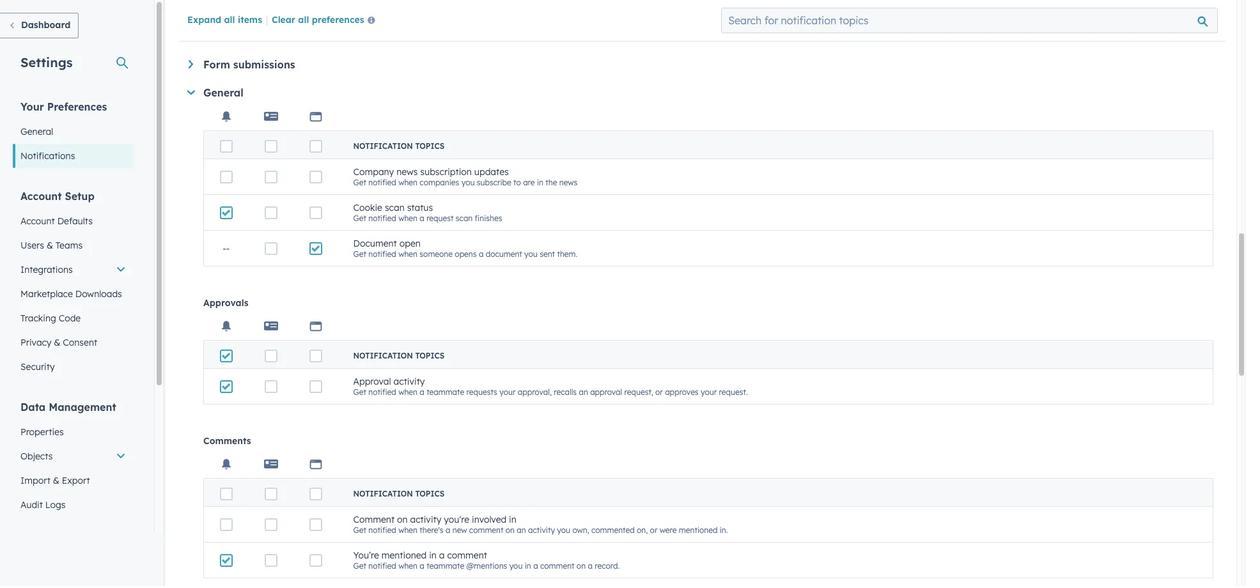 Task type: locate. For each thing, give the bounding box(es) containing it.
notification up comment at the bottom of page
[[353, 489, 413, 499]]

when left there's
[[399, 526, 418, 535]]

5 notified from the top
[[369, 526, 396, 535]]

3 notified from the top
[[369, 249, 396, 259]]

topics for subscription
[[415, 141, 445, 151]]

caret image inside general dropdown button
[[187, 90, 195, 95]]

an right recalls
[[579, 388, 588, 397]]

activity
[[394, 376, 425, 388], [410, 514, 442, 526], [528, 526, 555, 535]]

you left sent
[[525, 249, 538, 259]]

scan left status
[[385, 202, 405, 214]]

request.
[[719, 388, 748, 397]]

1 teammate from the top
[[427, 388, 464, 397]]

account
[[20, 190, 62, 203], [20, 216, 55, 227]]

2 all from the left
[[298, 14, 309, 26]]

0 horizontal spatial an
[[517, 526, 526, 535]]

1 horizontal spatial your
[[701, 388, 717, 397]]

1 horizontal spatial general
[[203, 86, 244, 99]]

2 account from the top
[[20, 216, 55, 227]]

mentioned down there's
[[382, 550, 427, 562]]

general inside 'link'
[[20, 126, 53, 138]]

you're mentioned in a comment get notified when a teammate @mentions you in a comment on a record.
[[353, 550, 620, 571]]

topics
[[415, 141, 445, 151], [415, 351, 445, 361], [415, 489, 445, 499]]

all for expand
[[224, 14, 235, 26]]

or right on, on the right
[[650, 526, 658, 535]]

get inside the company news subscription updates get notified when companies you subscribe to are in the news
[[353, 178, 366, 187]]

comment right new
[[469, 526, 504, 535]]

document
[[486, 249, 522, 259]]

comment
[[353, 514, 395, 526]]

audit
[[20, 500, 43, 511]]

0 vertical spatial caret image
[[189, 60, 193, 68]]

get inside document open get notified when someone opens a document you sent them.
[[353, 249, 366, 259]]

1 when from the top
[[399, 178, 418, 187]]

notified
[[369, 178, 396, 187], [369, 214, 396, 223], [369, 249, 396, 259], [369, 388, 396, 397], [369, 526, 396, 535], [369, 562, 396, 571]]

2 - from the left
[[226, 243, 230, 254]]

2 vertical spatial &
[[53, 475, 59, 487]]

preferences
[[312, 14, 364, 26]]

news
[[397, 166, 418, 178], [559, 178, 578, 187]]

--
[[223, 243, 230, 254]]

you're
[[444, 514, 470, 526]]

you inside the company news subscription updates get notified when companies you subscribe to are in the news
[[462, 178, 475, 187]]

caret image for form submissions
[[189, 60, 193, 68]]

1 vertical spatial or
[[650, 526, 658, 535]]

users & teams link
[[13, 233, 134, 258]]

all inside button
[[298, 14, 309, 26]]

4 notified from the top
[[369, 388, 396, 397]]

teammate
[[427, 388, 464, 397], [427, 562, 464, 571]]

1 vertical spatial an
[[517, 526, 526, 535]]

& right "privacy"
[[54, 337, 60, 349]]

0 horizontal spatial all
[[224, 14, 235, 26]]

expand all items button
[[187, 14, 262, 26]]

news right company
[[397, 166, 418, 178]]

there's
[[420, 526, 444, 535]]

general down "form"
[[203, 86, 244, 99]]

1 vertical spatial topics
[[415, 351, 445, 361]]

comment
[[469, 526, 504, 535], [447, 550, 487, 562], [540, 562, 575, 571]]

teammate inside approval activity get notified when a teammate requests your approval, recalls an approval request, or approves your request.
[[427, 388, 464, 397]]

users & teams
[[20, 240, 83, 251]]

when inside document open get notified when someone opens a document you sent them.
[[399, 249, 418, 259]]

1 horizontal spatial mentioned
[[679, 526, 718, 535]]

activity left own,
[[528, 526, 555, 535]]

notified inside approval activity get notified when a teammate requests your approval, recalls an approval request, or approves your request.
[[369, 388, 396, 397]]

1 notification topics from the top
[[353, 141, 445, 151]]

1 account from the top
[[20, 190, 62, 203]]

& for consent
[[54, 337, 60, 349]]

on left record.
[[577, 562, 586, 571]]

get
[[353, 178, 366, 187], [353, 214, 366, 223], [353, 249, 366, 259], [353, 388, 366, 397], [353, 526, 366, 535], [353, 562, 366, 571]]

1 vertical spatial account
[[20, 216, 55, 227]]

own,
[[573, 526, 589, 535]]

notification up approval at bottom left
[[353, 351, 413, 361]]

or right request,
[[656, 388, 663, 397]]

new
[[453, 526, 467, 535]]

news right the
[[559, 178, 578, 187]]

objects
[[20, 451, 53, 462]]

activity left you're at the left bottom of page
[[410, 514, 442, 526]]

1 notified from the top
[[369, 178, 396, 187]]

approval
[[590, 388, 623, 397]]

2 get from the top
[[353, 214, 366, 223]]

3 notification from the top
[[353, 489, 413, 499]]

caret image
[[189, 60, 193, 68], [187, 90, 195, 95]]

1 notification from the top
[[353, 141, 413, 151]]

all right the clear
[[298, 14, 309, 26]]

privacy
[[20, 337, 51, 349]]

1 topics from the top
[[415, 141, 445, 151]]

& inside 'link'
[[53, 475, 59, 487]]

subscription
[[420, 166, 472, 178]]

in.
[[720, 526, 728, 535]]

notified inside cookie scan status get notified when a request scan finishes
[[369, 214, 396, 223]]

1 vertical spatial notification
[[353, 351, 413, 361]]

notification topics up comment at the bottom of page
[[353, 489, 445, 499]]

0 horizontal spatial mentioned
[[382, 550, 427, 562]]

marketplace downloads
[[20, 288, 122, 300]]

a
[[420, 214, 425, 223], [479, 249, 484, 259], [420, 388, 425, 397], [446, 526, 451, 535], [439, 550, 445, 562], [420, 562, 425, 571], [534, 562, 538, 571], [588, 562, 593, 571]]

import & export
[[20, 475, 90, 487]]

code
[[59, 313, 81, 324]]

Search for notification topics search field
[[722, 8, 1218, 33]]

3 notification topics from the top
[[353, 489, 445, 499]]

on right comment at the bottom of page
[[397, 514, 408, 526]]

when right approval at bottom left
[[399, 388, 418, 397]]

3 when from the top
[[399, 249, 418, 259]]

5 when from the top
[[399, 526, 418, 535]]

1 horizontal spatial scan
[[456, 214, 473, 223]]

1 vertical spatial caret image
[[187, 90, 195, 95]]

2 notification from the top
[[353, 351, 413, 361]]

2 your from the left
[[701, 388, 717, 397]]

mentioned inside comment on activity you're involved in get notified when there's a new comment on an activity you own, commented on, or were mentioned in.
[[679, 526, 718, 535]]

an inside approval activity get notified when a teammate requests your approval, recalls an approval request, or approves your request.
[[579, 388, 588, 397]]

1 vertical spatial mentioned
[[382, 550, 427, 562]]

account defaults link
[[13, 209, 134, 233]]

you right "@mentions"
[[510, 562, 523, 571]]

notification topics up company
[[353, 141, 445, 151]]

document open get notified when someone opens a document you sent them.
[[353, 238, 578, 259]]

6 when from the top
[[399, 562, 418, 571]]

in right 'involved' on the bottom left
[[509, 514, 517, 526]]

a inside document open get notified when someone opens a document you sent them.
[[479, 249, 484, 259]]

in left the
[[537, 178, 544, 187]]

general button
[[187, 86, 1214, 99]]

0 horizontal spatial scan
[[385, 202, 405, 214]]

1 vertical spatial general
[[20, 126, 53, 138]]

notified inside document open get notified when someone opens a document you sent them.
[[369, 249, 396, 259]]

requests
[[467, 388, 498, 397]]

logs
[[45, 500, 65, 511]]

your right requests on the bottom of page
[[500, 388, 516, 397]]

&
[[47, 240, 53, 251], [54, 337, 60, 349], [53, 475, 59, 487]]

in inside comment on activity you're involved in get notified when there's a new comment on an activity you own, commented on, or were mentioned in.
[[509, 514, 517, 526]]

teammate left requests on the bottom of page
[[427, 388, 464, 397]]

2 vertical spatial notification topics
[[353, 489, 445, 499]]

0 vertical spatial notification topics
[[353, 141, 445, 151]]

0 vertical spatial teammate
[[427, 388, 464, 397]]

security link
[[13, 355, 134, 379]]

2 horizontal spatial on
[[577, 562, 586, 571]]

1 horizontal spatial an
[[579, 388, 588, 397]]

your left request.
[[701, 388, 717, 397]]

or inside comment on activity you're involved in get notified when there's a new comment on an activity you own, commented on, or were mentioned in.
[[650, 526, 658, 535]]

caret image for general
[[187, 90, 195, 95]]

3 get from the top
[[353, 249, 366, 259]]

downloads
[[75, 288, 122, 300]]

2 vertical spatial topics
[[415, 489, 445, 499]]

caret image inside form submissions dropdown button
[[189, 60, 193, 68]]

you inside document open get notified when someone opens a document you sent them.
[[525, 249, 538, 259]]

you left own,
[[557, 526, 571, 535]]

you
[[462, 178, 475, 187], [525, 249, 538, 259], [557, 526, 571, 535], [510, 562, 523, 571]]

2 notification topics from the top
[[353, 351, 445, 361]]

integrations
[[20, 264, 73, 276]]

mentioned
[[679, 526, 718, 535], [382, 550, 427, 562]]

0 vertical spatial an
[[579, 388, 588, 397]]

2 teammate from the top
[[427, 562, 464, 571]]

all up 'email'
[[224, 14, 235, 26]]

activity right approval at bottom left
[[394, 376, 425, 388]]

data management element
[[13, 400, 134, 517]]

preferences
[[47, 100, 107, 113]]

comment down own,
[[540, 562, 575, 571]]

you left subscribe
[[462, 178, 475, 187]]

1 horizontal spatial on
[[506, 526, 515, 535]]

& right users
[[47, 240, 53, 251]]

account up users
[[20, 216, 55, 227]]

teammate down there's
[[427, 562, 464, 571]]

account up the account defaults
[[20, 190, 62, 203]]

when left someone
[[399, 249, 418, 259]]

0 vertical spatial notification
[[353, 141, 413, 151]]

the
[[546, 178, 557, 187]]

general down your
[[20, 126, 53, 138]]

0 horizontal spatial on
[[397, 514, 408, 526]]

import
[[20, 475, 50, 487]]

properties link
[[13, 420, 134, 445]]

1 vertical spatial notification topics
[[353, 351, 445, 361]]

0 horizontal spatial general
[[20, 126, 53, 138]]

scan
[[385, 202, 405, 214], [456, 214, 473, 223]]

when
[[399, 178, 418, 187], [399, 214, 418, 223], [399, 249, 418, 259], [399, 388, 418, 397], [399, 526, 418, 535], [399, 562, 418, 571]]

6 notified from the top
[[369, 562, 396, 571]]

0 horizontal spatial your
[[500, 388, 516, 397]]

updates
[[474, 166, 509, 178]]

1 vertical spatial teammate
[[427, 562, 464, 571]]

account for account defaults
[[20, 216, 55, 227]]

when inside the company news subscription updates get notified when companies you subscribe to are in the news
[[399, 178, 418, 187]]

0 horizontal spatial news
[[397, 166, 418, 178]]

scan right request
[[456, 214, 473, 223]]

general
[[203, 86, 244, 99], [20, 126, 53, 138]]

all for clear
[[298, 14, 309, 26]]

privacy & consent link
[[13, 331, 134, 355]]

1 horizontal spatial all
[[298, 14, 309, 26]]

comments
[[203, 436, 251, 447]]

approvals
[[203, 297, 249, 309]]

4 when from the top
[[399, 388, 418, 397]]

an
[[579, 388, 588, 397], [517, 526, 526, 535]]

notification topics for news
[[353, 141, 445, 151]]

0 vertical spatial &
[[47, 240, 53, 251]]

2 vertical spatial notification
[[353, 489, 413, 499]]

get inside you're mentioned in a comment get notified when a teammate @mentions you in a comment on a record.
[[353, 562, 366, 571]]

mentioned left in.
[[679, 526, 718, 535]]

users
[[20, 240, 44, 251]]

all
[[224, 14, 235, 26], [298, 14, 309, 26]]

commented
[[592, 526, 635, 535]]

in inside the company news subscription updates get notified when companies you subscribe to are in the news
[[537, 178, 544, 187]]

1 get from the top
[[353, 178, 366, 187]]

0 vertical spatial mentioned
[[679, 526, 718, 535]]

when up "open"
[[399, 214, 418, 223]]

3 topics from the top
[[415, 489, 445, 499]]

when up status
[[399, 178, 418, 187]]

or
[[656, 388, 663, 397], [650, 526, 658, 535]]

when inside cookie scan status get notified when a request scan finishes
[[399, 214, 418, 223]]

2 when from the top
[[399, 214, 418, 223]]

notified inside the company news subscription updates get notified when companies you subscribe to are in the news
[[369, 178, 396, 187]]

6 get from the top
[[353, 562, 366, 571]]

0 vertical spatial account
[[20, 190, 62, 203]]

& left the export
[[53, 475, 59, 487]]

an right 'involved' on the bottom left
[[517, 526, 526, 535]]

notification up company
[[353, 141, 413, 151]]

on up you're mentioned in a comment get notified when a teammate @mentions you in a comment on a record.
[[506, 526, 515, 535]]

1 horizontal spatial news
[[559, 178, 578, 187]]

notification topics up approval at bottom left
[[353, 351, 445, 361]]

when right you're
[[399, 562, 418, 571]]

activity inside approval activity get notified when a teammate requests your approval, recalls an approval request, or approves your request.
[[394, 376, 425, 388]]

you inside comment on activity you're involved in get notified when there's a new comment on an activity you own, commented on, or were mentioned in.
[[557, 526, 571, 535]]

2 notified from the top
[[369, 214, 396, 223]]

company news subscription updates get notified when companies you subscribe to are in the news
[[353, 166, 578, 187]]

your
[[500, 388, 516, 397], [701, 388, 717, 397]]

0 vertical spatial or
[[656, 388, 663, 397]]

open
[[400, 238, 421, 249]]

1 all from the left
[[224, 14, 235, 26]]

5 get from the top
[[353, 526, 366, 535]]

1 vertical spatial &
[[54, 337, 60, 349]]

0 vertical spatial topics
[[415, 141, 445, 151]]

4 get from the top
[[353, 388, 366, 397]]



Task type: describe. For each thing, give the bounding box(es) containing it.
comment on activity you're involved in get notified when there's a new comment on an activity you own, commented on, or were mentioned in.
[[353, 514, 728, 535]]

company
[[353, 166, 394, 178]]

dashboard link
[[0, 13, 79, 38]]

submissions
[[233, 58, 295, 71]]

request,
[[625, 388, 653, 397]]

account for account setup
[[20, 190, 62, 203]]

notifications link
[[13, 144, 134, 168]]

status
[[407, 202, 433, 214]]

expand
[[187, 14, 221, 26]]

data management
[[20, 401, 116, 414]]

settings
[[20, 54, 73, 70]]

notification for comment
[[353, 489, 413, 499]]

management
[[49, 401, 116, 414]]

audit logs
[[20, 500, 65, 511]]

privacy & consent
[[20, 337, 97, 349]]

data
[[20, 401, 46, 414]]

clear all preferences button
[[272, 13, 380, 29]]

& for teams
[[47, 240, 53, 251]]

mentioned inside you're mentioned in a comment get notified when a teammate @mentions you in a comment on a record.
[[382, 550, 427, 562]]

export
[[62, 475, 90, 487]]

companies
[[420, 178, 459, 187]]

approval,
[[518, 388, 552, 397]]

& for export
[[53, 475, 59, 487]]

your preferences
[[20, 100, 107, 113]]

import & export link
[[13, 469, 134, 493]]

@mentions
[[467, 562, 507, 571]]

cookie
[[353, 202, 382, 214]]

on inside you're mentioned in a comment get notified when a teammate @mentions you in a comment on a record.
[[577, 562, 586, 571]]

email
[[203, 30, 232, 43]]

approves
[[665, 388, 699, 397]]

in down there's
[[429, 550, 437, 562]]

comment inside comment on activity you're involved in get notified when there's a new comment on an activity you own, commented on, or were mentioned in.
[[469, 526, 504, 535]]

form submissions
[[203, 58, 295, 71]]

form submissions button
[[189, 58, 1214, 71]]

tracking
[[20, 313, 56, 324]]

account defaults
[[20, 216, 93, 227]]

sent
[[540, 249, 555, 259]]

get inside cookie scan status get notified when a request scan finishes
[[353, 214, 366, 223]]

approval activity get notified when a teammate requests your approval, recalls an approval request, or approves your request.
[[353, 376, 748, 397]]

were
[[660, 526, 677, 535]]

record.
[[595, 562, 620, 571]]

integrations button
[[13, 258, 134, 282]]

clear
[[272, 14, 295, 26]]

defaults
[[57, 216, 93, 227]]

email button
[[189, 30, 1214, 43]]

recalls
[[554, 388, 577, 397]]

notification topics for on
[[353, 489, 445, 499]]

setup
[[65, 190, 95, 203]]

teams
[[56, 240, 83, 251]]

approval
[[353, 376, 391, 388]]

when inside approval activity get notified when a teammate requests your approval, recalls an approval request, or approves your request.
[[399, 388, 418, 397]]

0 vertical spatial general
[[203, 86, 244, 99]]

account setup
[[20, 190, 95, 203]]

properties
[[20, 427, 64, 438]]

notifications
[[20, 150, 75, 162]]

security
[[20, 361, 55, 373]]

are
[[523, 178, 535, 187]]

involved
[[472, 514, 507, 526]]

notified inside you're mentioned in a comment get notified when a teammate @mentions you in a comment on a record.
[[369, 562, 396, 571]]

in right "@mentions"
[[525, 562, 531, 571]]

1 - from the left
[[223, 243, 226, 254]]

get inside comment on activity you're involved in get notified when there's a new comment on an activity you own, commented on, or were mentioned in.
[[353, 526, 366, 535]]

marketplace downloads link
[[13, 282, 134, 306]]

2 topics from the top
[[415, 351, 445, 361]]

teammate inside you're mentioned in a comment get notified when a teammate @mentions you in a comment on a record.
[[427, 562, 464, 571]]

them.
[[557, 249, 578, 259]]

audit logs link
[[13, 493, 134, 517]]

general link
[[13, 120, 134, 144]]

a inside approval activity get notified when a teammate requests your approval, recalls an approval request, or approves your request.
[[420, 388, 425, 397]]

1 your from the left
[[500, 388, 516, 397]]

finishes
[[475, 214, 502, 223]]

comment down new
[[447, 550, 487, 562]]

your
[[20, 100, 44, 113]]

account setup element
[[13, 189, 134, 379]]

to
[[514, 178, 521, 187]]

consent
[[63, 337, 97, 349]]

or inside approval activity get notified when a teammate requests your approval, recalls an approval request, or approves your request.
[[656, 388, 663, 397]]

topics for activity
[[415, 489, 445, 499]]

an inside comment on activity you're involved in get notified when there's a new comment on an activity you own, commented on, or were mentioned in.
[[517, 526, 526, 535]]

form
[[203, 58, 230, 71]]

clear all preferences
[[272, 14, 364, 26]]

when inside comment on activity you're involved in get notified when there's a new comment on an activity you own, commented on, or were mentioned in.
[[399, 526, 418, 535]]

document
[[353, 238, 397, 249]]

notified inside comment on activity you're involved in get notified when there's a new comment on an activity you own, commented on, or were mentioned in.
[[369, 526, 396, 535]]

on,
[[637, 526, 648, 535]]

expand all items
[[187, 14, 262, 26]]

objects button
[[13, 445, 134, 469]]

request
[[427, 214, 454, 223]]

a inside comment on activity you're involved in get notified when there's a new comment on an activity you own, commented on, or were mentioned in.
[[446, 526, 451, 535]]

opens
[[455, 249, 477, 259]]

you're
[[353, 550, 379, 562]]

dashboard
[[21, 19, 71, 31]]

you inside you're mentioned in a comment get notified when a teammate @mentions you in a comment on a record.
[[510, 562, 523, 571]]

when inside you're mentioned in a comment get notified when a teammate @mentions you in a comment on a record.
[[399, 562, 418, 571]]

marketplace
[[20, 288, 73, 300]]

a inside cookie scan status get notified when a request scan finishes
[[420, 214, 425, 223]]

notification for company
[[353, 141, 413, 151]]

items
[[238, 14, 262, 26]]

someone
[[420, 249, 453, 259]]

tracking code
[[20, 313, 81, 324]]

your preferences element
[[13, 100, 134, 168]]

get inside approval activity get notified when a teammate requests your approval, recalls an approval request, or approves your request.
[[353, 388, 366, 397]]

tracking code link
[[13, 306, 134, 331]]



Task type: vqa. For each thing, say whether or not it's contained in the screenshot.
requires at the top of page
no



